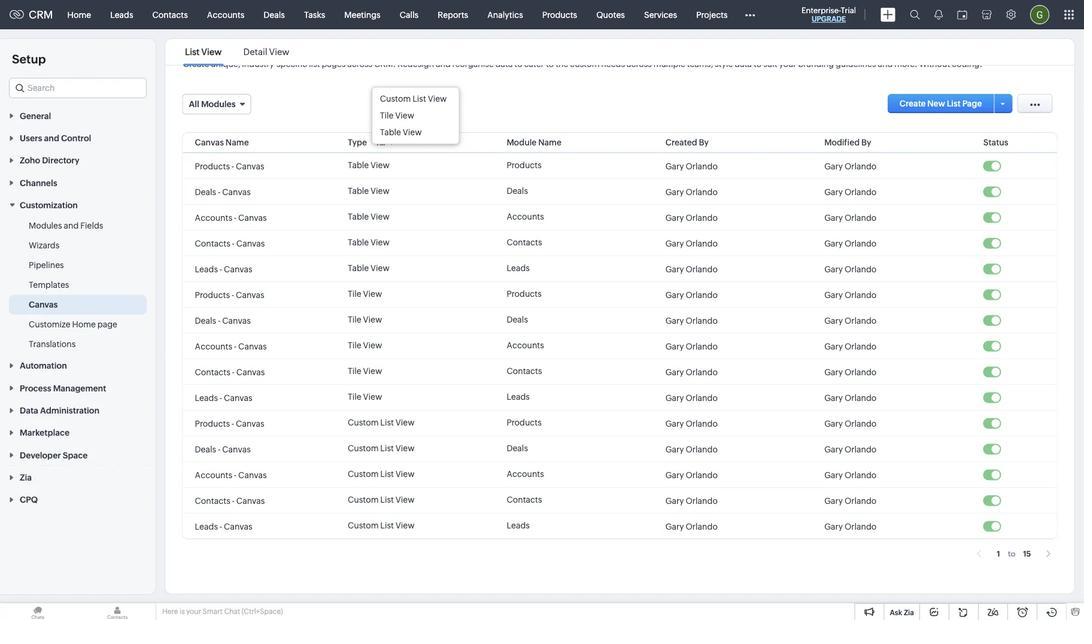 Task type: vqa. For each thing, say whether or not it's contained in the screenshot.
Setup
yes



Task type: describe. For each thing, give the bounding box(es) containing it.
setup
[[12, 52, 46, 66]]

status
[[984, 137, 1009, 147]]

crm.
[[374, 59, 396, 68]]

enterprise-
[[802, 6, 841, 15]]

analytics link
[[478, 0, 533, 29]]

tile for contacts - canvas
[[348, 366, 361, 376]]

canvas name
[[195, 137, 249, 147]]

table view for accounts - canvas
[[348, 212, 390, 221]]

unique,
[[211, 59, 240, 68]]

quotes
[[597, 10, 625, 19]]

needs
[[601, 59, 625, 68]]

and inside customization region
[[64, 221, 79, 230]]

redesign
[[398, 59, 434, 68]]

upgrade
[[812, 15, 846, 23]]

tile for deals - canvas
[[348, 315, 361, 324]]

pipelines link
[[29, 259, 64, 271]]

deals - canvas for table view
[[195, 187, 251, 196]]

contacts - canvas for tile view
[[195, 367, 265, 377]]

trial
[[841, 6, 856, 15]]

modified by
[[825, 137, 872, 147]]

tile view for custom list view
[[380, 111, 414, 120]]

customize home page link
[[29, 318, 117, 330]]

0 vertical spatial your
[[779, 59, 797, 68]]

wizards link
[[29, 239, 59, 251]]

name for canvas name
[[226, 137, 249, 147]]

here
[[162, 608, 178, 616]]

pages
[[322, 59, 346, 68]]

signals element
[[927, 0, 950, 29]]

modules and fields
[[29, 221, 103, 230]]

create new list page
[[900, 98, 982, 108]]

0 vertical spatial home
[[67, 10, 91, 19]]

tile view for leads - canvas
[[348, 392, 382, 401]]

type
[[348, 137, 367, 147]]

leads - canvas for custom list view
[[195, 522, 253, 531]]

multiple
[[654, 59, 685, 68]]

without
[[919, 59, 950, 68]]

translations link
[[29, 338, 76, 350]]

deals - canvas for tile view
[[195, 316, 251, 325]]

to left suit
[[754, 59, 762, 68]]

deals link
[[254, 0, 295, 29]]

detail view
[[243, 47, 290, 57]]

products link
[[533, 0, 587, 29]]

2 horizontal spatial and
[[878, 59, 893, 68]]

to left the cater
[[515, 59, 523, 68]]

leads link
[[101, 0, 143, 29]]

the
[[556, 59, 568, 68]]

customize
[[29, 320, 70, 329]]

contacts - canvas for table view
[[195, 238, 265, 248]]

crm
[[29, 9, 53, 21]]

customization button
[[0, 194, 156, 216]]

accounts - canvas for tile view
[[195, 341, 267, 351]]

calls
[[400, 10, 419, 19]]

calls link
[[390, 0, 428, 29]]

list containing list view
[[174, 39, 300, 65]]

table view for products - canvas
[[348, 160, 390, 170]]

zia
[[904, 609, 914, 617]]

tile view for products - canvas
[[348, 289, 382, 298]]

1
[[997, 549, 1000, 558]]

custom list view for leads
[[348, 521, 415, 530]]

templates
[[29, 280, 69, 290]]

teams,
[[687, 59, 713, 68]]

new
[[928, 98, 945, 108]]

created by
[[666, 137, 709, 147]]

coding!
[[952, 59, 983, 68]]

accounts - canvas for custom list view
[[195, 470, 267, 480]]

custom for products - canvas
[[348, 418, 379, 427]]

analytics
[[488, 10, 523, 19]]

1 data from the left
[[496, 59, 513, 68]]

products inside 'link'
[[542, 10, 577, 19]]

services link
[[635, 0, 687, 29]]

reports link
[[428, 0, 478, 29]]

customization
[[20, 200, 78, 210]]

list
[[309, 59, 320, 68]]

services
[[644, 10, 677, 19]]

custom
[[570, 59, 600, 68]]

modules
[[29, 221, 62, 230]]

ask zia
[[890, 609, 914, 617]]

meetings link
[[335, 0, 390, 29]]

table view for contacts - canvas
[[348, 237, 390, 247]]

leads inside "link"
[[110, 10, 133, 19]]

industry-
[[242, 59, 277, 68]]

create for create unique, industry-specific list pages across crm. redesign and reorganise data to cater to the custom needs across multiple teams, style data to suit your branding guidelines and more. without coding!
[[183, 59, 209, 68]]

chats image
[[0, 604, 75, 620]]

crm link
[[10, 9, 53, 21]]

modules and fields link
[[29, 220, 103, 232]]

deals - canvas for custom list view
[[195, 444, 251, 454]]

accounts link
[[197, 0, 254, 29]]

custom list view for products
[[348, 418, 415, 427]]

guidelines
[[836, 59, 876, 68]]

15
[[1023, 549, 1031, 558]]

cater
[[524, 59, 544, 68]]

table view for deals - canvas
[[348, 186, 390, 195]]

page
[[963, 98, 982, 108]]

module
[[507, 137, 537, 147]]

fields
[[80, 221, 103, 230]]

1 across from the left
[[347, 59, 373, 68]]

products - canvas for tile view
[[195, 290, 264, 299]]

list inside button
[[947, 98, 961, 108]]

home link
[[58, 0, 101, 29]]

translations
[[29, 339, 76, 349]]



Task type: locate. For each thing, give the bounding box(es) containing it.
tile view for accounts - canvas
[[348, 340, 382, 350]]

detail view link
[[242, 47, 291, 57]]

custom list view for deals
[[348, 443, 415, 453]]

3 products - canvas from the top
[[195, 419, 264, 428]]

name
[[226, 137, 249, 147], [538, 137, 562, 147]]

tile view for deals - canvas
[[348, 315, 382, 324]]

tile view for contacts - canvas
[[348, 366, 382, 376]]

and left more.
[[878, 59, 893, 68]]

created
[[666, 137, 697, 147]]

by right created
[[699, 137, 709, 147]]

table for leads - canvas
[[348, 263, 369, 273]]

data left the cater
[[496, 59, 513, 68]]

home left page
[[72, 320, 96, 329]]

home right crm at the left of the page
[[67, 10, 91, 19]]

list view
[[185, 47, 222, 57]]

more.
[[895, 59, 918, 68]]

0 vertical spatial contacts - canvas
[[195, 238, 265, 248]]

smart
[[203, 608, 223, 616]]

gary orlando
[[666, 161, 718, 171], [825, 161, 877, 171], [666, 187, 718, 196], [825, 187, 877, 196], [666, 213, 718, 222], [825, 213, 877, 222], [666, 238, 718, 248], [825, 238, 877, 248], [666, 264, 718, 274], [825, 264, 877, 274], [666, 290, 718, 299], [825, 290, 877, 299], [666, 316, 718, 325], [825, 316, 877, 325], [666, 341, 718, 351], [825, 341, 877, 351], [666, 367, 718, 377], [825, 367, 877, 377], [666, 393, 718, 402], [825, 393, 877, 402], [666, 419, 718, 428], [825, 419, 877, 428], [666, 444, 718, 454], [825, 444, 877, 454], [666, 470, 718, 480], [825, 470, 877, 480], [666, 496, 718, 505], [825, 496, 877, 505], [666, 522, 718, 531], [825, 522, 877, 531]]

2 data from the left
[[735, 59, 752, 68]]

home
[[67, 10, 91, 19], [72, 320, 96, 329]]

calendar image
[[957, 10, 968, 19]]

0 horizontal spatial data
[[496, 59, 513, 68]]

1 contacts - canvas from the top
[[195, 238, 265, 248]]

create for create new list page
[[900, 98, 926, 108]]

2 by from the left
[[862, 137, 872, 147]]

and
[[436, 59, 451, 68], [878, 59, 893, 68], [64, 221, 79, 230]]

1 vertical spatial your
[[186, 608, 201, 616]]

1 vertical spatial accounts - canvas
[[195, 341, 267, 351]]

0 vertical spatial create
[[183, 59, 209, 68]]

1 horizontal spatial create
[[900, 98, 926, 108]]

0 horizontal spatial and
[[64, 221, 79, 230]]

2 vertical spatial deals - canvas
[[195, 444, 251, 454]]

profile image
[[1030, 5, 1050, 24]]

1 by from the left
[[699, 137, 709, 147]]

1 horizontal spatial across
[[627, 59, 652, 68]]

tasks link
[[295, 0, 335, 29]]

canvas
[[195, 137, 224, 147], [236, 161, 264, 171], [222, 187, 251, 196], [238, 213, 267, 222], [236, 238, 265, 248], [224, 264, 253, 274], [236, 290, 264, 299], [29, 300, 58, 309], [222, 316, 251, 325], [238, 341, 267, 351], [236, 367, 265, 377], [224, 393, 253, 402], [236, 419, 264, 428], [222, 444, 251, 454], [238, 470, 267, 480], [236, 496, 265, 505], [224, 522, 253, 531]]

2 across from the left
[[627, 59, 652, 68]]

0 vertical spatial deals - canvas
[[195, 187, 251, 196]]

here is your smart chat (ctrl+space)
[[162, 608, 283, 616]]

1 vertical spatial products - canvas
[[195, 290, 264, 299]]

2 leads - canvas from the top
[[195, 393, 253, 402]]

projects
[[696, 10, 728, 19]]

products
[[542, 10, 577, 19], [507, 160, 542, 170], [195, 161, 230, 171], [507, 289, 542, 298], [195, 290, 230, 299], [507, 418, 542, 427], [195, 419, 230, 428]]

products - canvas
[[195, 161, 264, 171], [195, 290, 264, 299], [195, 419, 264, 428]]

0 horizontal spatial create
[[183, 59, 209, 68]]

1 accounts - canvas from the top
[[195, 213, 267, 222]]

tile for leads - canvas
[[348, 392, 361, 401]]

accounts - canvas for table view
[[195, 213, 267, 222]]

contacts image
[[80, 604, 155, 620]]

by for created by
[[699, 137, 709, 147]]

2 name from the left
[[538, 137, 562, 147]]

chat
[[224, 608, 240, 616]]

table for contacts - canvas
[[348, 237, 369, 247]]

by for modified by
[[862, 137, 872, 147]]

view
[[201, 47, 222, 57], [269, 47, 290, 57], [428, 94, 447, 104], [395, 111, 414, 120], [403, 128, 422, 137], [371, 160, 390, 170], [371, 186, 390, 195], [371, 212, 390, 221], [371, 237, 390, 247], [371, 263, 390, 273], [363, 289, 382, 298], [363, 315, 382, 324], [363, 340, 382, 350], [363, 366, 382, 376], [363, 392, 382, 401], [396, 418, 415, 427], [396, 443, 415, 453], [396, 469, 415, 479], [396, 495, 415, 504], [396, 521, 415, 530]]

templates link
[[29, 279, 69, 291]]

custom for contacts - canvas
[[348, 495, 379, 504]]

list
[[185, 47, 200, 57], [413, 94, 426, 104], [947, 98, 961, 108], [380, 418, 394, 427], [380, 443, 394, 453], [380, 469, 394, 479], [380, 495, 394, 504], [380, 521, 394, 530]]

1 vertical spatial home
[[72, 320, 96, 329]]

table
[[380, 128, 401, 137], [348, 160, 369, 170], [348, 186, 369, 195], [348, 212, 369, 221], [348, 237, 369, 247], [348, 263, 369, 273]]

customization region
[[0, 216, 156, 354]]

3 contacts - canvas from the top
[[195, 496, 265, 505]]

contacts link
[[143, 0, 197, 29]]

leads - canvas for tile view
[[195, 393, 253, 402]]

1 vertical spatial leads - canvas
[[195, 393, 253, 402]]

deals
[[264, 10, 285, 19], [507, 186, 528, 195], [195, 187, 216, 196], [507, 315, 528, 324], [195, 316, 216, 325], [507, 443, 528, 453], [195, 444, 216, 454]]

wizards
[[29, 241, 59, 250]]

branding
[[798, 59, 834, 68]]

(ctrl+space)
[[242, 608, 283, 616]]

to
[[515, 59, 523, 68], [546, 59, 554, 68], [754, 59, 762, 68], [1008, 549, 1016, 558]]

1 horizontal spatial your
[[779, 59, 797, 68]]

by
[[699, 137, 709, 147], [862, 137, 872, 147]]

custom for leads - canvas
[[348, 521, 379, 530]]

0 vertical spatial accounts - canvas
[[195, 213, 267, 222]]

products - canvas for table view
[[195, 161, 264, 171]]

1 deals - canvas from the top
[[195, 187, 251, 196]]

pipelines
[[29, 260, 64, 270]]

tile for products - canvas
[[348, 289, 361, 298]]

across right needs on the right
[[627, 59, 652, 68]]

modified
[[825, 137, 860, 147]]

1 horizontal spatial by
[[862, 137, 872, 147]]

1 leads - canvas from the top
[[195, 264, 253, 274]]

0 vertical spatial leads - canvas
[[195, 264, 253, 274]]

1 vertical spatial deals - canvas
[[195, 316, 251, 325]]

and left "fields"
[[64, 221, 79, 230]]

2 vertical spatial contacts - canvas
[[195, 496, 265, 505]]

canvas link
[[29, 299, 58, 311]]

list inside list
[[185, 47, 200, 57]]

1 name from the left
[[226, 137, 249, 147]]

custom list view
[[380, 94, 447, 104], [348, 418, 415, 427], [348, 443, 415, 453], [348, 469, 415, 479], [348, 495, 415, 504], [348, 521, 415, 530]]

3 leads - canvas from the top
[[195, 522, 253, 531]]

quotes link
[[587, 0, 635, 29]]

projects link
[[687, 0, 738, 29]]

your right the is
[[186, 608, 201, 616]]

contacts
[[152, 10, 188, 19], [507, 237, 542, 247], [195, 238, 230, 248], [507, 366, 542, 376], [195, 367, 230, 377], [507, 495, 542, 504], [195, 496, 230, 505]]

0 vertical spatial products - canvas
[[195, 161, 264, 171]]

home inside customization region
[[72, 320, 96, 329]]

canvas inside customization region
[[29, 300, 58, 309]]

meetings
[[344, 10, 381, 19]]

specific
[[277, 59, 307, 68]]

gary
[[666, 161, 684, 171], [825, 161, 843, 171], [666, 187, 684, 196], [825, 187, 843, 196], [666, 213, 684, 222], [825, 213, 843, 222], [666, 238, 684, 248], [825, 238, 843, 248], [666, 264, 684, 274], [825, 264, 843, 274], [666, 290, 684, 299], [825, 290, 843, 299], [666, 316, 684, 325], [825, 316, 843, 325], [666, 341, 684, 351], [825, 341, 843, 351], [666, 367, 684, 377], [825, 367, 843, 377], [666, 393, 684, 402], [825, 393, 843, 402], [666, 419, 684, 428], [825, 419, 843, 428], [666, 444, 684, 454], [825, 444, 843, 454], [666, 470, 684, 480], [825, 470, 843, 480], [666, 496, 684, 505], [825, 496, 843, 505], [666, 522, 684, 531], [825, 522, 843, 531]]

deals - canvas
[[195, 187, 251, 196], [195, 316, 251, 325], [195, 444, 251, 454]]

0 horizontal spatial by
[[699, 137, 709, 147]]

contacts - canvas for custom list view
[[195, 496, 265, 505]]

table for deals - canvas
[[348, 186, 369, 195]]

contacts - canvas
[[195, 238, 265, 248], [195, 367, 265, 377], [195, 496, 265, 505]]

across left crm.
[[347, 59, 373, 68]]

1 horizontal spatial data
[[735, 59, 752, 68]]

table view for leads - canvas
[[348, 263, 390, 273]]

create unique, industry-specific list pages across crm. redesign and reorganise data to cater to the custom needs across multiple teams, style data to suit your branding guidelines and more. without coding!
[[183, 59, 983, 68]]

2 vertical spatial accounts - canvas
[[195, 470, 267, 480]]

1 products - canvas from the top
[[195, 161, 264, 171]]

style
[[715, 59, 733, 68]]

0 horizontal spatial name
[[226, 137, 249, 147]]

create new list page button
[[888, 94, 994, 113]]

suit
[[764, 59, 778, 68]]

profile element
[[1023, 0, 1057, 29]]

to left the
[[546, 59, 554, 68]]

custom for deals - canvas
[[348, 443, 379, 453]]

custom
[[380, 94, 411, 104], [348, 418, 379, 427], [348, 443, 379, 453], [348, 469, 379, 479], [348, 495, 379, 504], [348, 521, 379, 530]]

2 deals - canvas from the top
[[195, 316, 251, 325]]

across
[[347, 59, 373, 68], [627, 59, 652, 68]]

2 contacts - canvas from the top
[[195, 367, 265, 377]]

reorganise
[[452, 59, 494, 68]]

all
[[377, 139, 385, 147]]

data right style
[[735, 59, 752, 68]]

products - canvas for custom list view
[[195, 419, 264, 428]]

tile
[[380, 111, 394, 120], [348, 289, 361, 298], [348, 315, 361, 324], [348, 340, 361, 350], [348, 366, 361, 376], [348, 392, 361, 401]]

table view
[[380, 128, 422, 137], [348, 160, 390, 170], [348, 186, 390, 195], [348, 212, 390, 221], [348, 237, 390, 247], [348, 263, 390, 273]]

2 vertical spatial products - canvas
[[195, 419, 264, 428]]

orlando
[[686, 161, 718, 171], [845, 161, 877, 171], [686, 187, 718, 196], [845, 187, 877, 196], [686, 213, 718, 222], [845, 213, 877, 222], [686, 238, 718, 248], [845, 238, 877, 248], [686, 264, 718, 274], [845, 264, 877, 274], [686, 290, 718, 299], [845, 290, 877, 299], [686, 316, 718, 325], [845, 316, 877, 325], [686, 341, 718, 351], [845, 341, 877, 351], [686, 367, 718, 377], [845, 367, 877, 377], [686, 393, 718, 402], [845, 393, 877, 402], [686, 419, 718, 428], [845, 419, 877, 428], [686, 444, 718, 454], [845, 444, 877, 454], [686, 470, 718, 480], [845, 470, 877, 480], [686, 496, 718, 505], [845, 496, 877, 505], [686, 522, 718, 531], [845, 522, 877, 531]]

signals image
[[935, 10, 943, 20]]

1 horizontal spatial and
[[436, 59, 451, 68]]

to right 1
[[1008, 549, 1016, 558]]

table for accounts - canvas
[[348, 212, 369, 221]]

by right modified
[[862, 137, 872, 147]]

tile for custom list view
[[380, 111, 394, 120]]

0 horizontal spatial across
[[347, 59, 373, 68]]

page
[[98, 320, 117, 329]]

0 horizontal spatial your
[[186, 608, 201, 616]]

ask
[[890, 609, 903, 617]]

table for products - canvas
[[348, 160, 369, 170]]

is
[[180, 608, 185, 616]]

2 vertical spatial leads - canvas
[[195, 522, 253, 531]]

name for module name
[[538, 137, 562, 147]]

create down list view link
[[183, 59, 209, 68]]

3 accounts - canvas from the top
[[195, 470, 267, 480]]

create inside create new list page button
[[900, 98, 926, 108]]

custom list view for accounts
[[348, 469, 415, 479]]

2 products - canvas from the top
[[195, 290, 264, 299]]

create left new at top right
[[900, 98, 926, 108]]

3 deals - canvas from the top
[[195, 444, 251, 454]]

leads - canvas for table view
[[195, 264, 253, 274]]

module name
[[507, 137, 562, 147]]

and right redesign
[[436, 59, 451, 68]]

1 vertical spatial create
[[900, 98, 926, 108]]

detail
[[243, 47, 267, 57]]

reports
[[438, 10, 468, 19]]

your
[[779, 59, 797, 68], [186, 608, 201, 616]]

list
[[174, 39, 300, 65]]

accounts
[[207, 10, 244, 19], [507, 212, 544, 221], [195, 213, 232, 222], [507, 340, 544, 350], [195, 341, 232, 351], [507, 469, 544, 479], [195, 470, 232, 480]]

your right suit
[[779, 59, 797, 68]]

1 vertical spatial contacts - canvas
[[195, 367, 265, 377]]

tile for accounts - canvas
[[348, 340, 361, 350]]

tasks
[[304, 10, 325, 19]]

custom list view for contacts
[[348, 495, 415, 504]]

customize home page
[[29, 320, 117, 329]]

1 horizontal spatial name
[[538, 137, 562, 147]]

2 accounts - canvas from the top
[[195, 341, 267, 351]]

enterprise-trial upgrade
[[802, 6, 856, 23]]

list view link
[[183, 47, 224, 57]]

custom for accounts - canvas
[[348, 469, 379, 479]]



